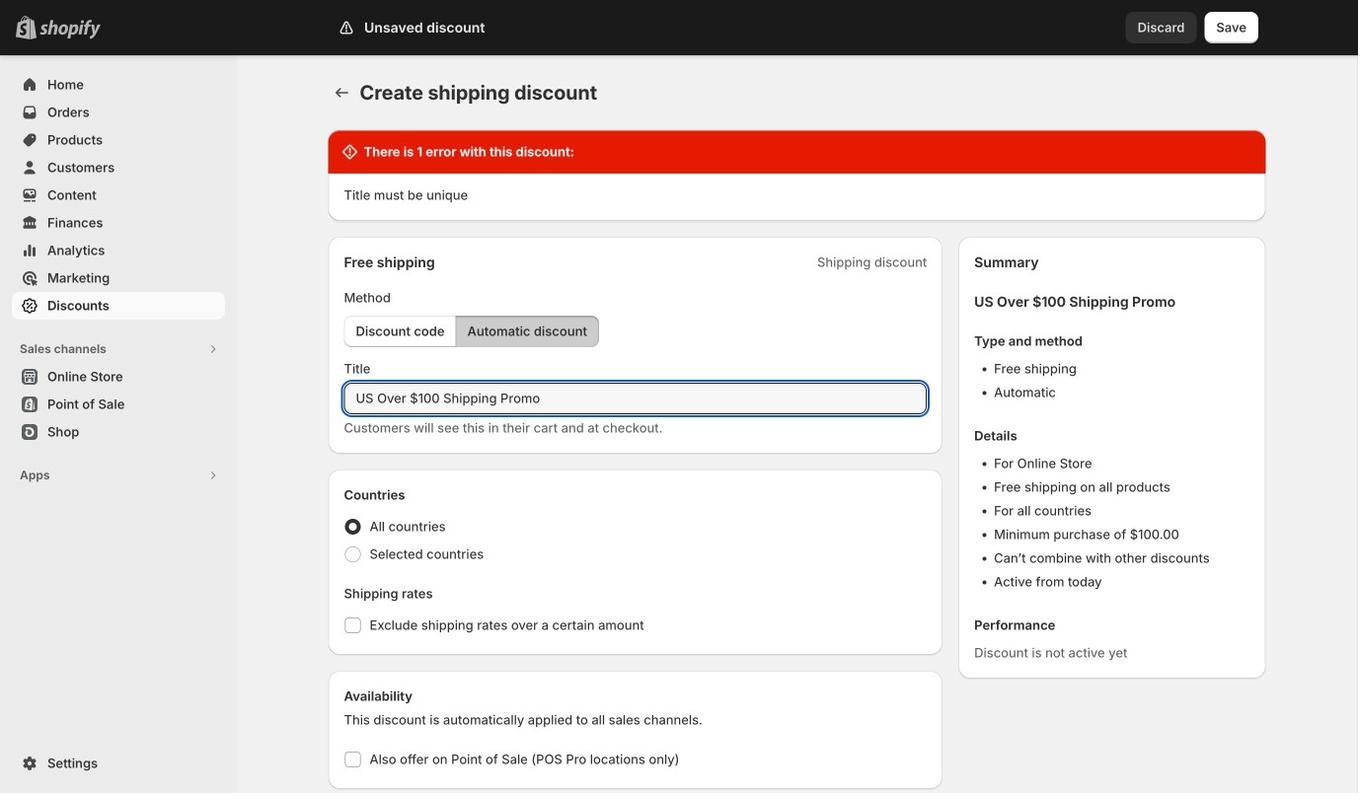 Task type: locate. For each thing, give the bounding box(es) containing it.
None text field
[[344, 383, 927, 415]]



Task type: vqa. For each thing, say whether or not it's contained in the screenshot.
TEXT BOX
yes



Task type: describe. For each thing, give the bounding box(es) containing it.
shopify image
[[39, 19, 101, 39]]



